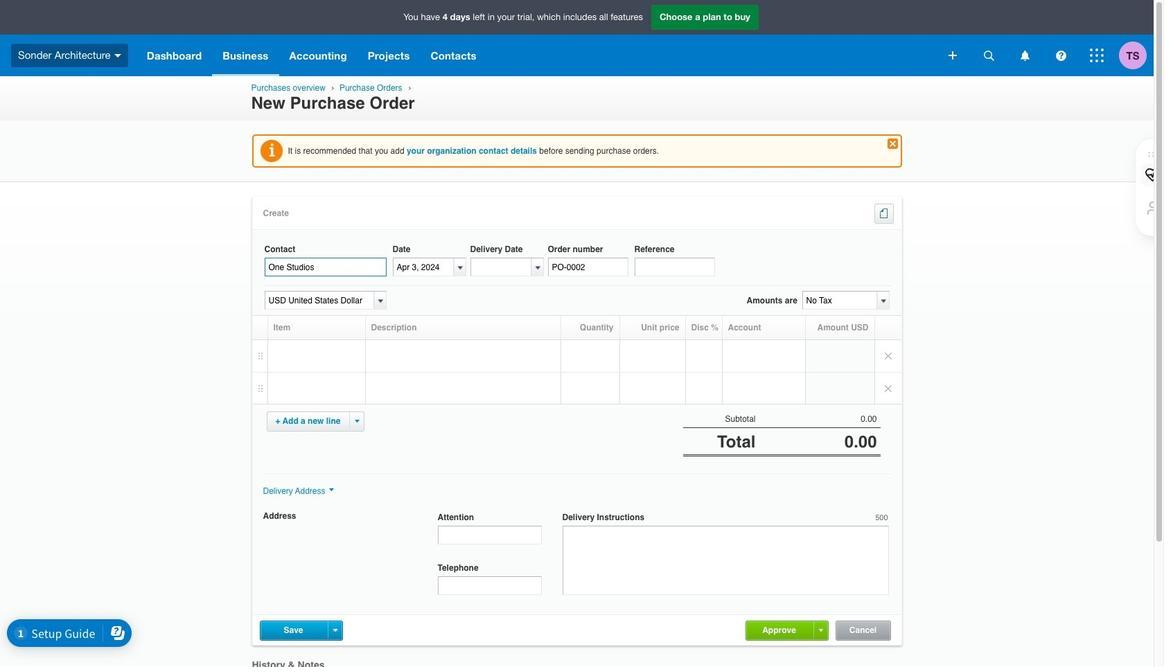 Task type: locate. For each thing, give the bounding box(es) containing it.
None text field
[[264, 258, 386, 277], [393, 258, 454, 277], [438, 526, 542, 545], [438, 577, 542, 596], [264, 258, 386, 277], [393, 258, 454, 277], [438, 526, 542, 545], [438, 577, 542, 596]]

el image
[[890, 209, 892, 219]]

banner
[[0, 0, 1154, 76]]

svg image
[[1091, 49, 1104, 62], [984, 50, 994, 61], [1021, 50, 1030, 61], [1056, 50, 1067, 61], [114, 54, 121, 57]]

None text field
[[470, 258, 531, 277], [548, 258, 628, 277], [635, 258, 715, 277], [802, 291, 877, 310], [563, 526, 889, 596], [470, 258, 531, 277], [548, 258, 628, 277], [635, 258, 715, 277], [802, 291, 877, 310], [563, 526, 889, 596]]



Task type: vqa. For each thing, say whether or not it's contained in the screenshot.
leftmost svg image
yes



Task type: describe. For each thing, give the bounding box(es) containing it.
svg image
[[949, 51, 957, 60]]

Select a currency text field
[[264, 291, 374, 310]]



